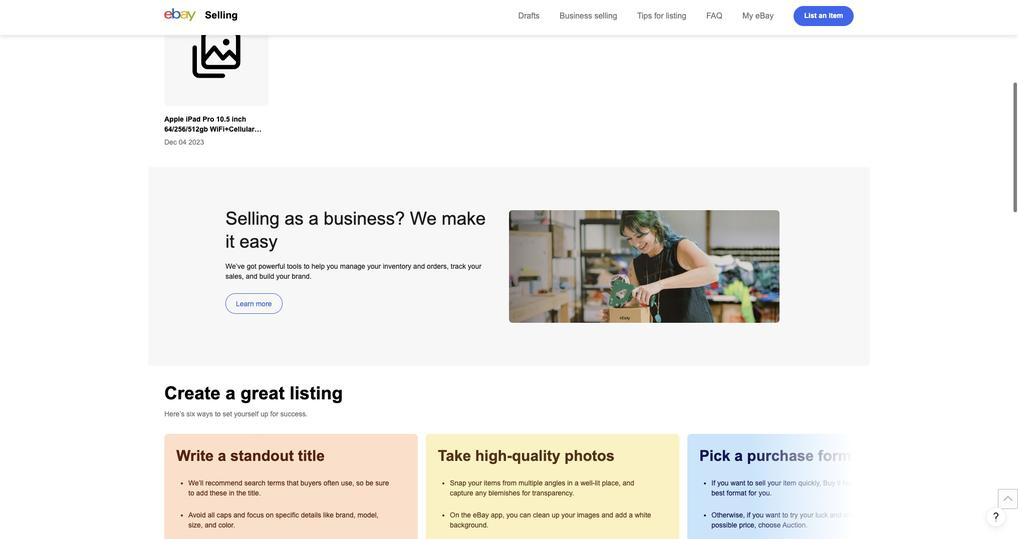 Task type: locate. For each thing, give the bounding box(es) containing it.
standout
[[230, 448, 294, 464]]

for right tips
[[654, 12, 664, 20]]

the up the background.
[[461, 512, 471, 520]]

your right manage
[[367, 263, 381, 271]]

it up we've
[[225, 231, 234, 252]]

listing up the success.
[[290, 383, 343, 404]]

0 vertical spatial add
[[196, 490, 208, 498]]

1 vertical spatial selling
[[225, 208, 280, 229]]

ipad
[[186, 115, 201, 123]]

1 horizontal spatial add
[[615, 512, 627, 520]]

0 vertical spatial listing
[[666, 12, 686, 20]]

and right images
[[602, 512, 613, 520]]

ebay up the background.
[[473, 512, 489, 520]]

here's six ways to set yourself up for success.
[[164, 410, 308, 418]]

a left white
[[629, 512, 633, 520]]

0 vertical spatial best
[[711, 490, 725, 498]]

make
[[442, 208, 486, 229]]

my
[[743, 12, 753, 20]]

in down the recommend
[[229, 490, 234, 498]]

in
[[567, 479, 573, 488], [229, 490, 234, 498]]

for
[[654, 12, 664, 20], [270, 410, 278, 418], [522, 490, 530, 498], [749, 490, 757, 498], [863, 512, 871, 520]]

best down if
[[711, 490, 725, 498]]

faq link
[[706, 12, 722, 20]]

best inside otherwise, if you want to try your luck and shoot for the best possible price, choose auction.
[[885, 512, 898, 520]]

your
[[367, 263, 381, 271], [468, 263, 482, 271], [276, 273, 290, 281], [468, 479, 482, 488], [768, 479, 781, 488], [561, 512, 575, 520], [800, 512, 814, 520]]

powerful
[[258, 263, 285, 271]]

selling inside selling as a business? we make it easy
[[225, 208, 280, 229]]

and
[[413, 263, 425, 271], [246, 273, 257, 281], [623, 479, 634, 488], [233, 512, 245, 520], [602, 512, 613, 520], [830, 512, 842, 520], [205, 522, 216, 530]]

1 vertical spatial it
[[837, 479, 841, 488]]

your down powerful
[[276, 273, 290, 281]]

1 vertical spatial in
[[229, 490, 234, 498]]

it right buy
[[837, 479, 841, 488]]

1 horizontal spatial want
[[766, 512, 780, 520]]

item right an at top
[[829, 11, 843, 19]]

drafts
[[518, 12, 540, 20]]

learn
[[236, 300, 254, 308]]

add inside the "on the ebay app, you can clean up your images and add a white background."
[[615, 512, 627, 520]]

1 vertical spatial listing
[[290, 383, 343, 404]]

selling for selling
[[205, 10, 238, 21]]

ebay right my
[[755, 12, 774, 20]]

business?
[[324, 208, 405, 229]]

condition
[[235, 135, 268, 143]]

a left well-
[[575, 479, 579, 488]]

0 horizontal spatial best
[[711, 490, 725, 498]]

add
[[196, 490, 208, 498], [615, 512, 627, 520]]

faq
[[706, 12, 722, 20]]

unlocked
[[164, 135, 196, 143]]

want inside otherwise, if you want to try your luck and shoot for the best possible price, choose auction.
[[766, 512, 780, 520]]

background.
[[450, 522, 489, 530]]

your right "try"
[[800, 512, 814, 520]]

and right luck
[[830, 512, 842, 520]]

0 horizontal spatial add
[[196, 490, 208, 498]]

pro
[[203, 115, 214, 123]]

0 horizontal spatial format
[[727, 490, 747, 498]]

your right track
[[468, 263, 482, 271]]

the left title.
[[236, 490, 246, 498]]

try
[[790, 512, 798, 520]]

0 horizontal spatial listing
[[290, 383, 343, 404]]

shoot
[[844, 512, 861, 520]]

your left images
[[561, 512, 575, 520]]

great
[[241, 383, 285, 404]]

and right place,
[[623, 479, 634, 488]]

to left set
[[215, 410, 221, 418]]

for right "shoot"
[[863, 512, 871, 520]]

create
[[164, 383, 220, 404]]

1 vertical spatial add
[[615, 512, 627, 520]]

0 horizontal spatial up
[[260, 410, 268, 418]]

want up choose
[[766, 512, 780, 520]]

up right yourself
[[260, 410, 268, 418]]

1 vertical spatial format
[[727, 490, 747, 498]]

orders,
[[427, 263, 449, 271]]

set
[[223, 410, 232, 418]]

listing right tips
[[666, 12, 686, 20]]

ebay
[[755, 12, 774, 20], [473, 512, 489, 520]]

1 horizontal spatial item
[[829, 11, 843, 19]]

a right write
[[218, 448, 226, 464]]

0 vertical spatial want
[[731, 479, 745, 488]]

your up any in the left of the page
[[468, 479, 482, 488]]

1 vertical spatial want
[[766, 512, 780, 520]]

quality
[[512, 448, 560, 464]]

1 horizontal spatial up
[[552, 512, 560, 520]]

inch
[[232, 115, 246, 123]]

we
[[410, 208, 437, 229]]

to left "try"
[[782, 512, 788, 520]]

04
[[179, 138, 187, 146]]

and down 'got'
[[246, 273, 257, 281]]

0 horizontal spatial item
[[783, 479, 796, 488]]

0 horizontal spatial in
[[229, 490, 234, 498]]

selling
[[205, 10, 238, 21], [225, 208, 280, 229]]

all
[[208, 512, 215, 520]]

best down probably
[[885, 512, 898, 520]]

add down we'll
[[196, 490, 208, 498]]

for inside if you want to sell your item quickly, buy it now is probably the best format for you.
[[749, 490, 757, 498]]

details
[[301, 512, 321, 520]]

add inside we'll recommend search terms that buyers often use, so be sure to add these in the title.
[[196, 490, 208, 498]]

buyers
[[301, 479, 322, 488]]

1 vertical spatial ebay
[[473, 512, 489, 520]]

1 horizontal spatial best
[[885, 512, 898, 520]]

track
[[451, 263, 466, 271]]

it inside selling as a business? we make it easy
[[225, 231, 234, 252]]

quickly,
[[798, 479, 821, 488]]

format up otherwise,
[[727, 490, 747, 498]]

format up now
[[818, 448, 865, 464]]

that
[[287, 479, 299, 488]]

0 horizontal spatial it
[[225, 231, 234, 252]]

on the ebay app, you can clean up your images and add a white background.
[[450, 512, 651, 530]]

on
[[266, 512, 274, 520]]

and inside snap your items from multiple angles in a well-lit place, and capture any blemishes for transparency.
[[623, 479, 634, 488]]

it inside if you want to sell your item quickly, buy it now is probably the best format for you.
[[837, 479, 841, 488]]

up right clean
[[552, 512, 560, 520]]

in inside snap your items from multiple angles in a well-lit place, and capture any blemishes for transparency.
[[567, 479, 573, 488]]

and down the 'all'
[[205, 522, 216, 530]]

your up you.
[[768, 479, 781, 488]]

if
[[711, 479, 715, 488]]

0 vertical spatial in
[[567, 479, 573, 488]]

1 horizontal spatial listing
[[666, 12, 686, 20]]

list an item
[[804, 11, 843, 19]]

best
[[711, 490, 725, 498], [885, 512, 898, 520]]

0 vertical spatial format
[[818, 448, 865, 464]]

to inside otherwise, if you want to try your luck and shoot for the best possible price, choose auction.
[[782, 512, 788, 520]]

we've got powerful tools to help you manage your inventory and orders, track your sales, and build your brand.
[[225, 263, 482, 281]]

probably
[[866, 479, 893, 488]]

create a great listing
[[164, 383, 343, 404]]

title
[[298, 448, 325, 464]]

up inside the "on the ebay app, you can clean up your images and add a white background."
[[552, 512, 560, 520]]

it
[[225, 231, 234, 252], [837, 479, 841, 488]]

0 horizontal spatial ebay
[[473, 512, 489, 520]]

for left you.
[[749, 490, 757, 498]]

in right angles
[[567, 479, 573, 488]]

0 vertical spatial up
[[260, 410, 268, 418]]

1 horizontal spatial ebay
[[755, 12, 774, 20]]

0 horizontal spatial want
[[731, 479, 745, 488]]

to up brand.
[[304, 263, 310, 271]]

the right probably
[[895, 479, 904, 488]]

be
[[366, 479, 373, 488]]

to inside we'll recommend search terms that buyers often use, so be sure to add these in the title.
[[188, 490, 194, 498]]

item left quickly,
[[783, 479, 796, 488]]

tips
[[637, 12, 652, 20]]

1 vertical spatial up
[[552, 512, 560, 520]]

for left the success.
[[270, 410, 278, 418]]

want inside if you want to sell your item quickly, buy it now is probably the best format for you.
[[731, 479, 745, 488]]

1 vertical spatial best
[[885, 512, 898, 520]]

to inside if you want to sell your item quickly, buy it now is probably the best format for you.
[[747, 479, 753, 488]]

specific
[[276, 512, 299, 520]]

a right as
[[309, 208, 319, 229]]

add left white
[[615, 512, 627, 520]]

to left sell
[[747, 479, 753, 488]]

1 vertical spatial item
[[783, 479, 796, 488]]

business selling link
[[560, 12, 617, 20]]

for down multiple
[[522, 490, 530, 498]]

from
[[503, 479, 517, 488]]

the right "shoot"
[[873, 512, 883, 520]]

for inside otherwise, if you want to try your luck and shoot for the best possible price, choose auction.
[[863, 512, 871, 520]]

to down we'll
[[188, 490, 194, 498]]

0 vertical spatial it
[[225, 231, 234, 252]]

price,
[[739, 522, 756, 530]]

very
[[198, 135, 213, 143]]

any
[[475, 490, 487, 498]]

want left sell
[[731, 479, 745, 488]]

choose
[[758, 522, 781, 530]]

on
[[450, 512, 459, 520]]

1 horizontal spatial format
[[818, 448, 865, 464]]

a
[[309, 208, 319, 229], [225, 383, 236, 404], [218, 448, 226, 464], [735, 448, 743, 464], [575, 479, 579, 488], [629, 512, 633, 520]]

app,
[[491, 512, 505, 520]]

capture
[[450, 490, 473, 498]]

1 horizontal spatial it
[[837, 479, 841, 488]]

learn more
[[236, 300, 272, 308]]

apple
[[164, 115, 184, 123]]

yourself
[[234, 410, 259, 418]]

1 horizontal spatial in
[[567, 479, 573, 488]]

my ebay link
[[743, 12, 774, 20]]

terms
[[267, 479, 285, 488]]

0 vertical spatial selling
[[205, 10, 238, 21]]

luck
[[816, 512, 828, 520]]



Task type: vqa. For each thing, say whether or not it's contained in the screenshot.
Armenia,
no



Task type: describe. For each thing, give the bounding box(es) containing it.
got
[[247, 263, 257, 271]]

if
[[747, 512, 750, 520]]

you inside we've got powerful tools to help you manage your inventory and orders, track your sales, and build your brand.
[[327, 263, 338, 271]]

and inside the "on the ebay app, you can clean up your images and add a white background."
[[602, 512, 613, 520]]

2023
[[189, 138, 204, 146]]

you inside otherwise, if you want to try your luck and shoot for the best possible price, choose auction.
[[752, 512, 764, 520]]

possible
[[711, 522, 737, 530]]

your inside the "on the ebay app, you can clean up your images and add a white background."
[[561, 512, 575, 520]]

we've
[[225, 263, 245, 271]]

write
[[176, 448, 214, 464]]

good
[[215, 135, 233, 143]]

so
[[356, 479, 364, 488]]

snap your items from multiple angles in a well-lit place, and capture any blemishes for transparency.
[[450, 479, 634, 498]]

a up set
[[225, 383, 236, 404]]

apple ipad pro 10.5 inch 64/256/512gb wifi+cellular unlocked very good condition dec 04 2023
[[164, 115, 268, 146]]

transparency.
[[532, 490, 574, 498]]

sell
[[755, 479, 766, 488]]

drafts link
[[518, 12, 540, 20]]

format inside if you want to sell your item quickly, buy it now is probably the best format for you.
[[727, 490, 747, 498]]

help
[[312, 263, 325, 271]]

10.5
[[216, 115, 230, 123]]

help, opens dialogs image
[[991, 513, 1001, 523]]

tips for listing link
[[637, 12, 686, 20]]

often
[[324, 479, 339, 488]]

as
[[285, 208, 304, 229]]

a inside selling as a business? we make it easy
[[309, 208, 319, 229]]

snap
[[450, 479, 466, 488]]

your inside otherwise, if you want to try your luck and shoot for the best possible price, choose auction.
[[800, 512, 814, 520]]

if you want to sell your item quickly, buy it now is probably the best format for you.
[[711, 479, 904, 498]]

now
[[843, 479, 857, 488]]

selling as a business? we make it easy
[[225, 208, 486, 252]]

take high-quality photos
[[438, 448, 615, 464]]

ebay inside the "on the ebay app, you can clean up your images and add a white background."
[[473, 512, 489, 520]]

in inside we'll recommend search terms that buyers often use, so be sure to add these in the title.
[[229, 490, 234, 498]]

white
[[635, 512, 651, 520]]

well-
[[581, 479, 595, 488]]

brand.
[[292, 273, 312, 281]]

business selling
[[560, 12, 617, 20]]

write a standout title
[[176, 448, 325, 464]]

sales,
[[225, 273, 244, 281]]

avoid all caps and focus on specific details like brand, model, size, and color.
[[188, 512, 379, 530]]

the inside we'll recommend search terms that buyers often use, so be sure to add these in the title.
[[236, 490, 246, 498]]

learn more link
[[225, 294, 282, 314]]

model,
[[357, 512, 379, 520]]

can
[[520, 512, 531, 520]]

auction.
[[782, 522, 808, 530]]

the inside the "on the ebay app, you can clean up your images and add a white background."
[[461, 512, 471, 520]]

my ebay
[[743, 12, 774, 20]]

photos
[[565, 448, 615, 464]]

is
[[859, 479, 864, 488]]

sure
[[375, 479, 389, 488]]

title.
[[248, 490, 261, 498]]

item inside if you want to sell your item quickly, buy it now is probably the best format for you.
[[783, 479, 796, 488]]

place,
[[602, 479, 621, 488]]

business
[[560, 12, 592, 20]]

list
[[804, 11, 817, 19]]

items
[[484, 479, 501, 488]]

list an item link
[[794, 6, 854, 26]]

buy
[[823, 479, 835, 488]]

these
[[210, 490, 227, 498]]

you.
[[759, 490, 772, 498]]

blemishes
[[489, 490, 520, 498]]

brand,
[[336, 512, 356, 520]]

purchase
[[747, 448, 814, 464]]

otherwise,
[[711, 512, 745, 520]]

an
[[819, 11, 827, 19]]

a inside snap your items from multiple angles in a well-lit place, and capture any blemishes for transparency.
[[575, 479, 579, 488]]

manage
[[340, 263, 365, 271]]

wifi+cellular
[[210, 125, 255, 133]]

the inside otherwise, if you want to try your luck and shoot for the best possible price, choose auction.
[[873, 512, 883, 520]]

your inside if you want to sell your item quickly, buy it now is probably the best format for you.
[[768, 479, 781, 488]]

more
[[256, 300, 272, 308]]

dec
[[164, 138, 177, 146]]

for inside snap your items from multiple angles in a well-lit place, and capture any blemishes for transparency.
[[522, 490, 530, 498]]

you inside the "on the ebay app, you can clean up your images and add a white background."
[[506, 512, 518, 520]]

build
[[259, 273, 274, 281]]

you inside if you want to sell your item quickly, buy it now is probably the best format for you.
[[717, 479, 729, 488]]

0 vertical spatial item
[[829, 11, 843, 19]]

high-
[[475, 448, 512, 464]]

focus
[[247, 512, 264, 520]]

success.
[[280, 410, 308, 418]]

easy
[[239, 231, 278, 252]]

to inside we've got powerful tools to help you manage your inventory and orders, track your sales, and build your brand.
[[304, 263, 310, 271]]

angles
[[545, 479, 565, 488]]

here's
[[164, 410, 184, 418]]

multiple
[[519, 479, 543, 488]]

we'll
[[188, 479, 203, 488]]

your inside snap your items from multiple angles in a well-lit place, and capture any blemishes for transparency.
[[468, 479, 482, 488]]

six
[[186, 410, 195, 418]]

0 vertical spatial ebay
[[755, 12, 774, 20]]

tips for listing
[[637, 12, 686, 20]]

recommend
[[205, 479, 242, 488]]

and left orders,
[[413, 263, 425, 271]]

pick a purchase format
[[699, 448, 865, 464]]

search
[[244, 479, 265, 488]]

images
[[577, 512, 600, 520]]

best inside if you want to sell your item quickly, buy it now is probably the best format for you.
[[711, 490, 725, 498]]

and inside otherwise, if you want to try your luck and shoot for the best possible price, choose auction.
[[830, 512, 842, 520]]

selling for selling as a business? we make it easy
[[225, 208, 280, 229]]

a right pick
[[735, 448, 743, 464]]

and right caps
[[233, 512, 245, 520]]

a inside the "on the ebay app, you can clean up your images and add a white background."
[[629, 512, 633, 520]]

the inside if you want to sell your item quickly, buy it now is probably the best format for you.
[[895, 479, 904, 488]]

avoid
[[188, 512, 206, 520]]



